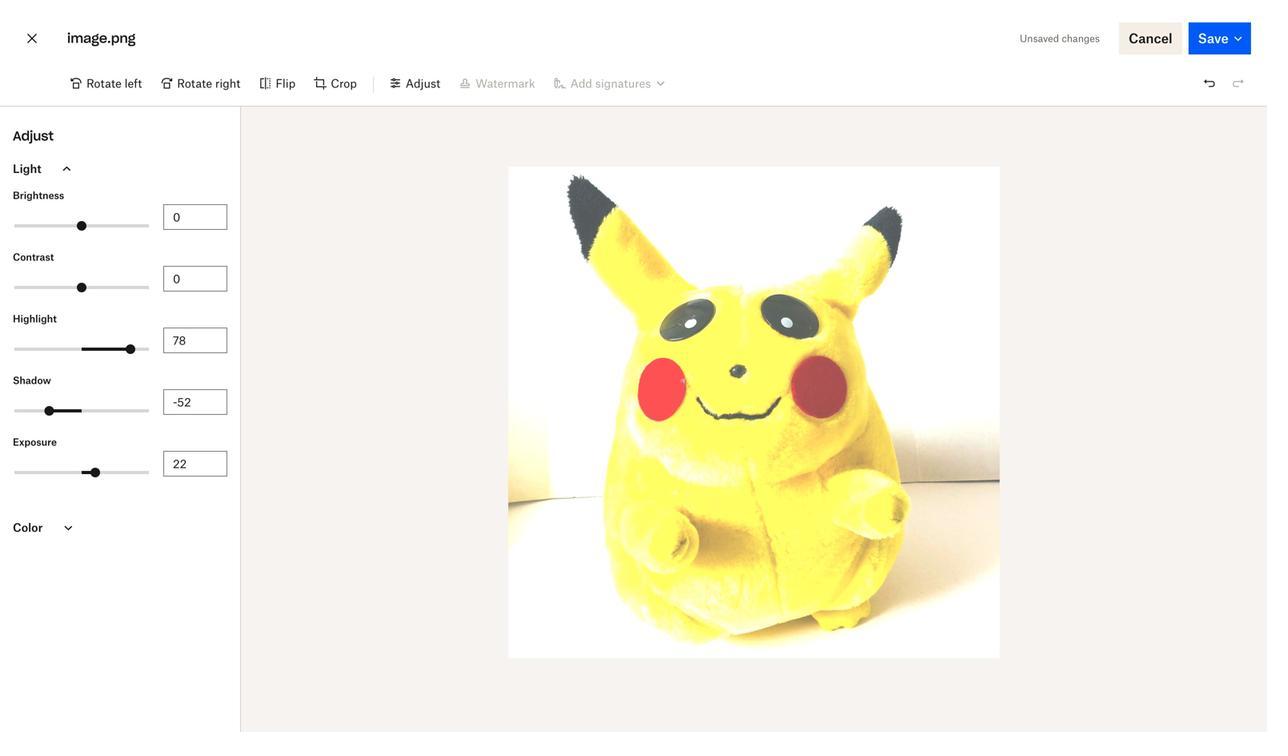 Task type: locate. For each thing, give the bounding box(es) containing it.
left
[[125, 76, 142, 90]]

2 rotate from the left
[[177, 76, 212, 90]]

adjust right crop
[[406, 76, 441, 90]]

0 vertical spatial adjust
[[406, 76, 441, 90]]

1 horizontal spatial adjust
[[406, 76, 441, 90]]

rotate left
[[86, 76, 142, 90]]

Exposure number field
[[173, 455, 218, 473]]

0 horizontal spatial rotate
[[86, 76, 122, 90]]

Brightness range field
[[14, 224, 149, 227]]

shadow
[[13, 374, 51, 386]]

save
[[1199, 30, 1229, 46]]

right
[[215, 76, 241, 90]]

rotate left right
[[177, 76, 212, 90]]

flip
[[276, 76, 296, 90]]

Shadow number field
[[173, 393, 218, 411]]

rotate
[[86, 76, 122, 90], [177, 76, 212, 90]]

color button
[[0, 509, 240, 546]]

1 horizontal spatial rotate
[[177, 76, 212, 90]]

contrast
[[13, 251, 54, 263]]

Shadow range field
[[14, 409, 149, 412]]

rotate left left
[[86, 76, 122, 90]]

close image
[[22, 26, 42, 51]]

crop button
[[305, 70, 367, 96]]

1 rotate from the left
[[86, 76, 122, 90]]

0 horizontal spatial adjust
[[13, 128, 54, 144]]

crop
[[331, 76, 357, 90]]

changes
[[1062, 32, 1100, 44]]

highlight
[[13, 313, 57, 325]]

Contrast number field
[[173, 270, 218, 288]]

unsaved changes
[[1020, 32, 1100, 44]]

adjust
[[406, 76, 441, 90], [13, 128, 54, 144]]

Highlight number field
[[173, 332, 218, 349]]

rotate for rotate right
[[177, 76, 212, 90]]

adjust up light
[[13, 128, 54, 144]]



Task type: describe. For each thing, give the bounding box(es) containing it.
unsaved
[[1020, 32, 1060, 44]]

rotate right
[[177, 76, 241, 90]]

1 vertical spatial adjust
[[13, 128, 54, 144]]

rotate right button
[[152, 70, 250, 96]]

exposure
[[13, 436, 57, 448]]

brightness
[[13, 189, 64, 201]]

Highlight range field
[[14, 348, 149, 351]]

rotate for rotate left
[[86, 76, 122, 90]]

light
[[13, 162, 41, 175]]

rotate left button
[[61, 70, 152, 96]]

Exposure range field
[[14, 471, 149, 474]]

save button
[[1189, 22, 1252, 54]]

light button
[[0, 150, 240, 187]]

cancel
[[1129, 30, 1173, 46]]

color
[[13, 521, 43, 534]]

image.png
[[67, 30, 136, 46]]

adjust inside button
[[406, 76, 441, 90]]

Contrast range field
[[14, 286, 149, 289]]

cancel button
[[1120, 22, 1183, 54]]

Brightness number field
[[173, 208, 218, 226]]

adjust button
[[380, 70, 450, 96]]

flip button
[[250, 70, 305, 96]]



Task type: vqa. For each thing, say whether or not it's contained in the screenshot.
The Sign Up link
no



